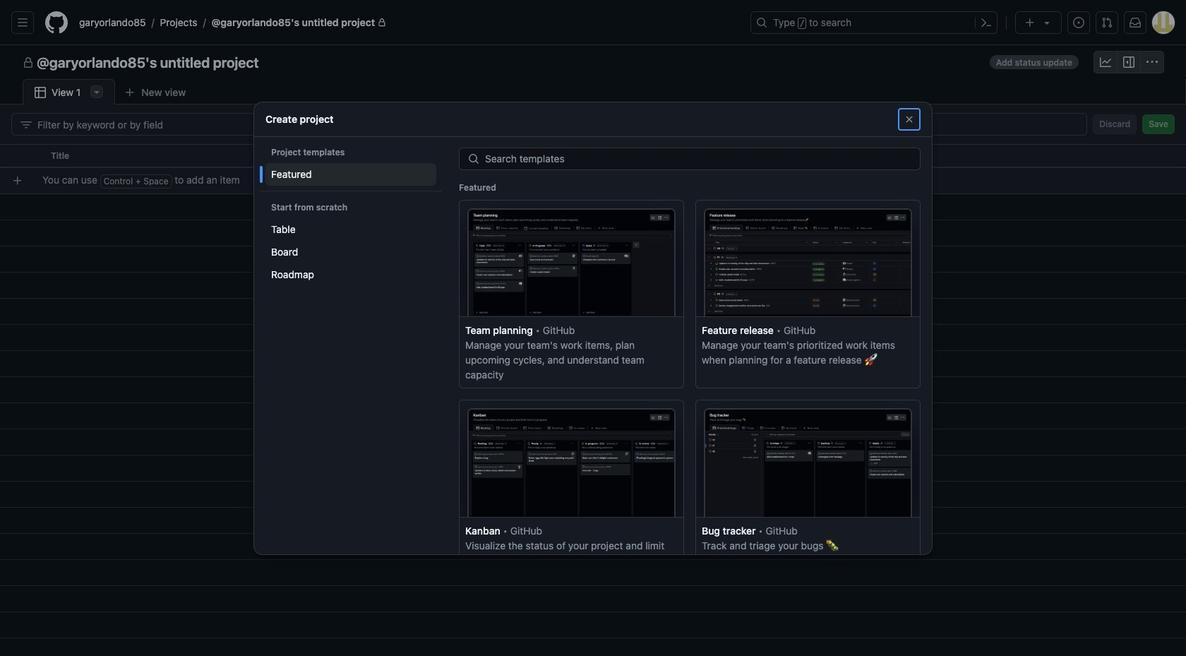 Task type: vqa. For each thing, say whether or not it's contained in the screenshot.
grid
yes



Task type: locate. For each thing, give the bounding box(es) containing it.
command palette image
[[981, 17, 992, 28]]

sc 9kayk9 0 image inside project navigation
[[1100, 56, 1112, 68]]

list
[[73, 11, 742, 34]]

grid
[[0, 144, 1186, 656]]

dialog
[[254, 102, 932, 656]]

lock image
[[378, 18, 386, 27]]

cell
[[0, 144, 42, 168]]

tab list
[[23, 79, 218, 105]]

row down view filters region
[[0, 144, 1186, 168]]

view options for view 1 image
[[91, 86, 103, 97]]

git pull request image
[[1102, 17, 1113, 28]]

notifications image
[[1130, 17, 1141, 28]]

tab panel
[[0, 105, 1186, 656]]

2 vertical spatial sc 9kayk9 0 image
[[904, 113, 915, 125]]

plus image
[[1025, 17, 1036, 28]]

row
[[0, 144, 1186, 168], [6, 167, 1186, 194]]

0 vertical spatial sc 9kayk9 0 image
[[1100, 56, 1112, 68]]

sc 9kayk9 0 image
[[1124, 56, 1135, 68], [1147, 56, 1158, 68], [23, 57, 34, 69], [20, 119, 32, 130]]

region
[[0, 0, 1186, 656]]

2 horizontal spatial sc 9kayk9 0 image
[[1100, 56, 1112, 68]]

sc 9kayk9 0 image
[[1100, 56, 1112, 68], [35, 87, 46, 98], [904, 113, 915, 125]]

1 horizontal spatial sc 9kayk9 0 image
[[904, 113, 915, 125]]

add field image
[[796, 150, 807, 161]]

homepage image
[[45, 11, 68, 34]]

0 horizontal spatial sc 9kayk9 0 image
[[35, 87, 46, 98]]

status column options image
[[760, 150, 771, 162]]



Task type: describe. For each thing, give the bounding box(es) containing it.
Search templates text field
[[485, 148, 920, 169]]

1 vertical spatial sc 9kayk9 0 image
[[35, 87, 46, 98]]

view filters region
[[11, 113, 1175, 136]]

sc 9kayk9 0 image inside view filters region
[[20, 119, 32, 130]]

create new item or add existing item image
[[12, 175, 23, 186]]

title column options image
[[477, 150, 489, 162]]

triangle down image
[[1042, 17, 1053, 28]]

project navigation
[[0, 45, 1186, 79]]

issue opened image
[[1073, 17, 1085, 28]]

row down assignees column options image
[[6, 167, 1186, 194]]

assignees column options image
[[619, 150, 630, 162]]

search image
[[468, 153, 480, 164]]



